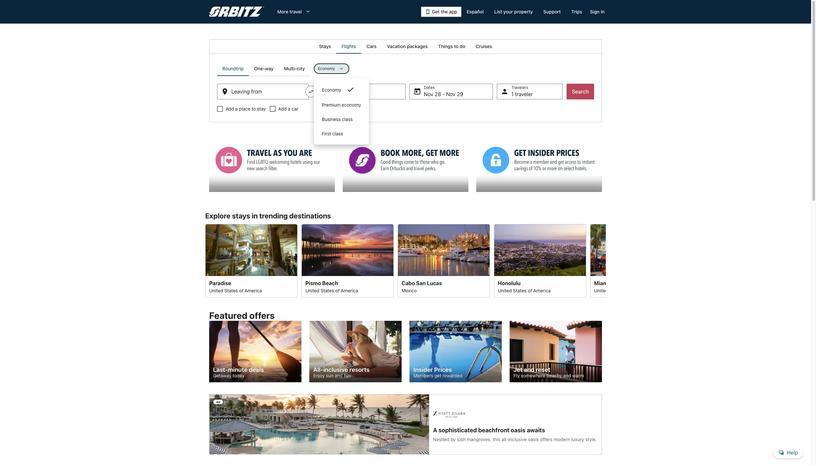 Task type: describe. For each thing, give the bounding box(es) containing it.
show next card image
[[602, 257, 610, 265]]

your
[[503, 9, 513, 14]]

cruises link
[[470, 39, 497, 54]]

economy
[[342, 102, 361, 108]]

add a car
[[278, 106, 298, 112]]

1 vertical spatial to
[[252, 106, 256, 112]]

offers
[[249, 310, 275, 321]]

miami beach featuring a city and street scenes image
[[590, 224, 682, 276]]

first class
[[322, 131, 343, 136]]

and inside "all-inclusive resorts enjoy sun and fun"
[[335, 373, 343, 379]]

nov 28 - nov 29 button
[[409, 84, 493, 100]]

search button
[[567, 84, 594, 100]]

stays link
[[314, 39, 336, 54]]

paradise united states of america
[[209, 280, 262, 293]]

warm
[[572, 373, 584, 379]]

america inside the miami beach united states of america
[[629, 288, 647, 293]]

list your property link
[[489, 6, 538, 18]]

1
[[511, 91, 514, 97]]

cars link
[[361, 39, 382, 54]]

download the app button image
[[425, 9, 431, 14]]

add for add a car
[[278, 106, 287, 112]]

makiki - lower punchbowl - tantalus showing landscape views, a sunset and a city image
[[494, 224, 586, 276]]

lucas
[[427, 280, 442, 286]]

2 nov from the left
[[446, 91, 455, 97]]

pismo
[[305, 280, 321, 286]]

español button
[[461, 6, 489, 18]]

prices
[[434, 367, 452, 374]]

one-
[[254, 66, 265, 71]]

fly
[[514, 373, 520, 379]]

rewarded
[[443, 373, 462, 379]]

vacation
[[387, 44, 406, 49]]

roundtrip link
[[217, 62, 249, 76]]

of inside honolulu united states of america
[[528, 288, 532, 293]]

reset
[[536, 367, 550, 374]]

of inside pismo beach united states of america
[[335, 288, 340, 293]]

mexico
[[402, 288, 417, 293]]

trips
[[571, 9, 582, 14]]

add a place to stay
[[226, 106, 266, 112]]

multi-
[[284, 66, 297, 71]]

one-way
[[254, 66, 274, 71]]

enjoy
[[313, 373, 325, 379]]

things
[[438, 44, 453, 49]]

members
[[413, 373, 433, 379]]

fun
[[344, 373, 351, 379]]

of inside the miami beach united states of america
[[624, 288, 628, 293]]

america inside pismo beach united states of america
[[341, 288, 358, 293]]

roundtrip
[[222, 66, 244, 71]]

things to do
[[438, 44, 465, 49]]

explore
[[205, 212, 230, 220]]

sun
[[326, 373, 333, 379]]

all-
[[313, 367, 323, 374]]

multi-city
[[284, 66, 305, 71]]

2 horizontal spatial and
[[563, 373, 571, 379]]

cabo san lucas mexico
[[402, 280, 442, 293]]

vacation packages
[[387, 44, 428, 49]]

marina cabo san lucas which includes a marina, a coastal town and night scenes image
[[398, 224, 490, 276]]

class for first class
[[332, 131, 343, 136]]

vacation packages link
[[382, 39, 433, 54]]

flights
[[342, 44, 356, 49]]

premium
[[322, 102, 340, 108]]

trips link
[[566, 6, 587, 18]]

get
[[432, 9, 440, 14]]

business class
[[322, 117, 353, 122]]

list your property
[[494, 9, 533, 14]]

deals
[[249, 367, 264, 374]]

way
[[265, 66, 274, 71]]

insider prices members get rewarded
[[413, 367, 462, 379]]

beach for miami beach
[[611, 280, 626, 286]]

more travel button
[[272, 6, 316, 18]]

flights link
[[336, 39, 361, 54]]

of inside paradise united states of america
[[239, 288, 243, 293]]

states inside pismo beach united states of america
[[321, 288, 334, 293]]

america inside honolulu united states of america
[[533, 288, 551, 293]]

featured offers main content
[[0, 39, 811, 465]]

tab list containing stays
[[209, 39, 602, 54]]

support link
[[538, 6, 566, 18]]

1 horizontal spatial and
[[524, 367, 534, 374]]

support
[[543, 9, 561, 14]]

travel
[[290, 9, 302, 14]]

a for place
[[235, 106, 238, 112]]

menu inside featured offers main content
[[314, 82, 369, 141]]

show previous card image
[[201, 257, 209, 265]]

29
[[457, 91, 463, 97]]

featured
[[209, 310, 247, 321]]

nov 28 - nov 29
[[424, 91, 463, 97]]

destinations
[[289, 212, 331, 220]]

las vegas featuring interior views image
[[205, 224, 298, 276]]

getaway
[[213, 373, 231, 379]]

first class button
[[314, 126, 369, 141]]

do
[[460, 44, 465, 49]]



Task type: vqa. For each thing, say whether or not it's contained in the screenshot.
cabin
no



Task type: locate. For each thing, give the bounding box(es) containing it.
nov left 28
[[424, 91, 433, 97]]

get the app
[[432, 9, 457, 14]]

4 united from the left
[[594, 288, 608, 293]]

cars
[[367, 44, 377, 49]]

business class button
[[314, 112, 369, 126]]

class right the "first"
[[332, 131, 343, 136]]

pismo beach united states of america
[[305, 280, 358, 293]]

in inside dropdown button
[[601, 9, 605, 14]]

2 a from the left
[[288, 106, 290, 112]]

1 horizontal spatial add
[[278, 106, 287, 112]]

last-
[[213, 367, 228, 374]]

states inside paradise united states of america
[[224, 288, 238, 293]]

add left the car
[[278, 106, 287, 112]]

0 horizontal spatial and
[[335, 373, 343, 379]]

1 vertical spatial economy
[[322, 87, 341, 93]]

car
[[292, 106, 298, 112]]

a for car
[[288, 106, 290, 112]]

and right jet
[[524, 367, 534, 374]]

beach right pismo
[[322, 280, 338, 286]]

28
[[435, 91, 441, 97]]

business
[[322, 117, 341, 122]]

a left place
[[235, 106, 238, 112]]

states down paradise
[[224, 288, 238, 293]]

3 states from the left
[[513, 288, 527, 293]]

america inside paradise united states of america
[[245, 288, 262, 293]]

1 horizontal spatial a
[[288, 106, 290, 112]]

1 vertical spatial class
[[332, 131, 343, 136]]

add left place
[[226, 106, 234, 112]]

honolulu united states of america
[[498, 280, 551, 293]]

more
[[277, 9, 288, 14]]

1 add from the left
[[226, 106, 234, 112]]

united down miami
[[594, 288, 608, 293]]

economy down stays link
[[318, 66, 335, 71]]

stays
[[319, 44, 331, 49]]

one-way link
[[249, 62, 279, 76]]

multi-city link
[[279, 62, 310, 76]]

1 of from the left
[[239, 288, 243, 293]]

3 united from the left
[[498, 288, 512, 293]]

list
[[494, 9, 502, 14]]

states inside honolulu united states of america
[[513, 288, 527, 293]]

jet
[[514, 367, 523, 374]]

1 united from the left
[[209, 288, 223, 293]]

tab list containing roundtrip
[[217, 62, 310, 76]]

get
[[434, 373, 441, 379]]

united inside pismo beach united states of america
[[305, 288, 319, 293]]

premium economy
[[322, 102, 361, 108]]

sign
[[590, 9, 600, 14]]

2 beach from the left
[[611, 280, 626, 286]]

1 traveler button
[[497, 84, 563, 100]]

of
[[239, 288, 243, 293], [335, 288, 340, 293], [528, 288, 532, 293], [624, 288, 628, 293]]

and left the warm
[[563, 373, 571, 379]]

3 america from the left
[[533, 288, 551, 293]]

a left the car
[[288, 106, 290, 112]]

and
[[524, 367, 534, 374], [335, 373, 343, 379], [563, 373, 571, 379]]

0 horizontal spatial add
[[226, 106, 234, 112]]

economy inside economy dropdown button
[[318, 66, 335, 71]]

2 states from the left
[[321, 288, 334, 293]]

premium economy button
[[314, 98, 369, 112]]

economy button
[[314, 82, 369, 98]]

first
[[322, 131, 331, 136]]

tab list
[[209, 39, 602, 54], [217, 62, 310, 76]]

0 vertical spatial tab list
[[209, 39, 602, 54]]

united inside paradise united states of america
[[209, 288, 223, 293]]

swap origin and destination values image
[[308, 89, 314, 95]]

class down economy
[[342, 117, 353, 122]]

4 america from the left
[[629, 288, 647, 293]]

1 nov from the left
[[424, 91, 433, 97]]

explore stays in trending destinations
[[205, 212, 331, 220]]

0 horizontal spatial in
[[252, 212, 258, 220]]

to left stay
[[252, 106, 256, 112]]

united down 'honolulu'
[[498, 288, 512, 293]]

1 vertical spatial in
[[252, 212, 258, 220]]

3 of from the left
[[528, 288, 532, 293]]

0 horizontal spatial a
[[235, 106, 238, 112]]

paradise
[[209, 280, 231, 286]]

1 america from the left
[[245, 288, 262, 293]]

to inside tab list
[[454, 44, 458, 49]]

united down paradise
[[209, 288, 223, 293]]

traveler
[[515, 91, 533, 97]]

property
[[514, 9, 533, 14]]

4 states from the left
[[609, 288, 623, 293]]

minute
[[228, 367, 247, 374]]

insider
[[413, 367, 433, 374]]

stay
[[257, 106, 266, 112]]

-
[[442, 91, 445, 97]]

beach inside pismo beach united states of america
[[322, 280, 338, 286]]

last-minute deals getaway today
[[213, 367, 264, 379]]

1 horizontal spatial in
[[601, 9, 605, 14]]

0 vertical spatial to
[[454, 44, 458, 49]]

economy button
[[314, 64, 349, 74]]

things to do link
[[433, 39, 470, 54]]

add for add a place to stay
[[226, 106, 234, 112]]

united inside honolulu united states of america
[[498, 288, 512, 293]]

the
[[441, 9, 448, 14]]

sign in
[[590, 9, 605, 14]]

inclusive
[[323, 367, 348, 374]]

0 horizontal spatial to
[[252, 106, 256, 112]]

and left fun on the left of the page
[[335, 373, 343, 379]]

beach inside the miami beach united states of america
[[611, 280, 626, 286]]

economy
[[318, 66, 335, 71], [322, 87, 341, 93]]

economy for economy dropdown button on the left of the page
[[318, 66, 335, 71]]

0 vertical spatial in
[[601, 9, 605, 14]]

2 america from the left
[[341, 288, 358, 293]]

resorts
[[349, 367, 370, 374]]

nov right -
[[446, 91, 455, 97]]

get the app link
[[421, 7, 461, 17]]

states down miami
[[609, 288, 623, 293]]

beach
[[322, 280, 338, 286], [611, 280, 626, 286]]

states inside the miami beach united states of america
[[609, 288, 623, 293]]

class for business class
[[342, 117, 353, 122]]

stays
[[232, 212, 250, 220]]

jet and reset fly somewhere beachy and warm
[[514, 367, 584, 379]]

2 united from the left
[[305, 288, 319, 293]]

in right sign
[[601, 9, 605, 14]]

español
[[467, 9, 484, 14]]

sign in button
[[587, 6, 607, 18]]

today
[[233, 373, 244, 379]]

united down pismo
[[305, 288, 319, 293]]

all-inclusive resorts enjoy sun and fun
[[313, 367, 370, 379]]

0 vertical spatial economy
[[318, 66, 335, 71]]

city
[[297, 66, 305, 71]]

in
[[601, 9, 605, 14], [252, 212, 258, 220]]

2 add from the left
[[278, 106, 287, 112]]

states
[[224, 288, 238, 293], [321, 288, 334, 293], [513, 288, 527, 293], [609, 288, 623, 293]]

somewhere
[[521, 373, 545, 379]]

1 horizontal spatial nov
[[446, 91, 455, 97]]

orbitz logo image
[[209, 7, 264, 17]]

cabo
[[402, 280, 415, 286]]

beach right miami
[[611, 280, 626, 286]]

app
[[449, 9, 457, 14]]

united
[[209, 288, 223, 293], [305, 288, 319, 293], [498, 288, 512, 293], [594, 288, 608, 293]]

2 of from the left
[[335, 288, 340, 293]]

1 beach from the left
[[322, 280, 338, 286]]

a
[[235, 106, 238, 112], [288, 106, 290, 112]]

featured offers region
[[205, 307, 606, 387]]

1 horizontal spatial to
[[454, 44, 458, 49]]

states down 'honolulu'
[[513, 288, 527, 293]]

san
[[416, 280, 426, 286]]

menu containing economy
[[314, 82, 369, 141]]

1 a from the left
[[235, 106, 238, 112]]

to left 'do'
[[454, 44, 458, 49]]

in inside featured offers main content
[[252, 212, 258, 220]]

0 horizontal spatial beach
[[322, 280, 338, 286]]

miami beach united states of america
[[594, 280, 647, 293]]

menu
[[314, 82, 369, 141]]

states down pismo
[[321, 288, 334, 293]]

economy up premium
[[322, 87, 341, 93]]

1 horizontal spatial beach
[[611, 280, 626, 286]]

cruises
[[476, 44, 492, 49]]

1 states from the left
[[224, 288, 238, 293]]

1 vertical spatial tab list
[[217, 62, 310, 76]]

united inside the miami beach united states of america
[[594, 288, 608, 293]]

0 horizontal spatial nov
[[424, 91, 433, 97]]

1 traveler
[[511, 91, 533, 97]]

4 of from the left
[[624, 288, 628, 293]]

in right stays
[[252, 212, 258, 220]]

economy inside economy button
[[322, 87, 341, 93]]

trending
[[259, 212, 288, 220]]

beach for pismo beach
[[322, 280, 338, 286]]

0 vertical spatial class
[[342, 117, 353, 122]]

economy for economy button
[[322, 87, 341, 93]]

nov
[[424, 91, 433, 97], [446, 91, 455, 97]]

featured offers
[[209, 310, 275, 321]]

pismo beach featuring a sunset, views and tropical scenes image
[[301, 224, 394, 276]]



